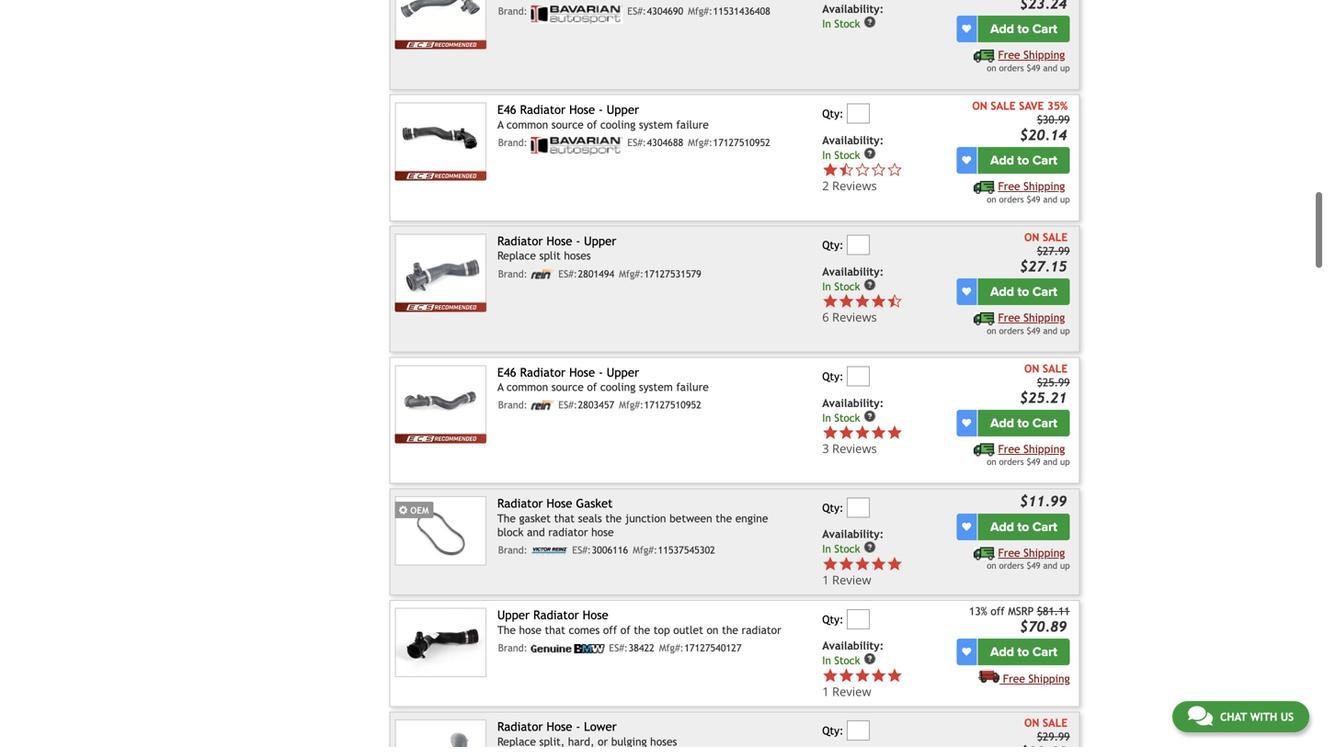 Task type: describe. For each thing, give the bounding box(es) containing it.
hose inside radiator hose gasket the gasket that seals the junction between the engine block and radiator hose
[[547, 496, 573, 510]]

5 $49 from the top
[[1027, 560, 1041, 571]]

qty: for $25.21
[[823, 369, 844, 382]]

11531436408
[[713, 5, 771, 16]]

3 1 review link from the top
[[823, 667, 954, 699]]

mfg#: for 6 reviews
[[619, 268, 644, 279]]

radiator inside radiator hose - upper replace split hoses
[[498, 233, 543, 247]]

2 6 reviews link from the top
[[823, 308, 903, 325]]

free shipping
[[1004, 672, 1070, 685]]

in for $70.89
[[823, 654, 832, 667]]

mfg#: right 4304690
[[688, 5, 713, 16]]

common for 3 reviews
[[507, 380, 548, 393]]

1 to from the top
[[1018, 20, 1030, 36]]

1 add to cart button from the top
[[978, 15, 1070, 42]]

1 empty star image from the left
[[855, 161, 871, 177]]

stock for $20.14
[[835, 148, 861, 161]]

source for 3 reviews
[[552, 380, 584, 393]]

4 qty: from the top
[[823, 501, 844, 514]]

chat with us
[[1221, 711, 1294, 724]]

add for $27.15
[[991, 283, 1015, 299]]

victor reinz - corporate logo image
[[531, 547, 568, 555]]

5 brand: from the top
[[498, 544, 528, 556]]

and up $25.99
[[1044, 325, 1058, 335]]

1 ecs tuning recommends this product. image from the top
[[395, 39, 487, 48]]

on inside upper radiator hose the hose that comes off of the top outlet on the radiator
[[707, 623, 719, 636]]

rein - corporate logo image for 6 reviews
[[531, 268, 554, 279]]

es#: 4304688 mfg#: 17127510952
[[628, 136, 771, 148]]

us
[[1281, 711, 1294, 724]]

sale for $25.21
[[1043, 361, 1068, 374]]

save
[[1020, 98, 1044, 111]]

availability: in stock for $20.14
[[823, 133, 884, 161]]

free down 13% off msrp $81.11 $70.89
[[1004, 672, 1026, 685]]

system for 2 reviews
[[639, 117, 673, 130]]

5 cart from the top
[[1033, 519, 1058, 534]]

hose inside radiator hose gasket the gasket that seals the junction between the engine block and radiator hose
[[592, 525, 614, 538]]

es#: 38422 mfg#: 17127540127
[[609, 642, 742, 654]]

11537545302
[[658, 544, 716, 556]]

$27.15
[[1020, 257, 1068, 274]]

review for 13% off msrp
[[833, 683, 872, 699]]

add to cart button for 35%
[[978, 146, 1070, 173]]

qty: for $20.14
[[823, 106, 844, 119]]

13%
[[970, 604, 988, 617]]

and up 35%
[[1044, 62, 1058, 72]]

1 cart from the top
[[1033, 20, 1058, 36]]

6
[[823, 308, 830, 325]]

add to cart for 35%
[[991, 152, 1058, 167]]

1 availability: from the top
[[823, 1, 884, 14]]

chat
[[1221, 711, 1248, 724]]

3 free shipping image from the top
[[974, 547, 995, 560]]

es#: left 3006116
[[572, 544, 591, 556]]

shipping up on sale $29.99
[[1029, 672, 1070, 685]]

free shipping on orders $49 and up for 35%
[[987, 179, 1070, 204]]

on sale save 35% $30.99 $20.14
[[973, 98, 1070, 143]]

radiator inside radiator hose - lower replace split, hard, or bulging hoses
[[498, 719, 543, 734]]

ecs tuning recommends this product. image for 6
[[395, 302, 487, 311]]

on inside on sale $29.99
[[1025, 716, 1040, 729]]

failure for 2 reviews
[[677, 117, 709, 130]]

cart for $27.15
[[1033, 283, 1058, 299]]

2 empty star image from the left
[[887, 161, 903, 177]]

the right "seals"
[[606, 512, 622, 524]]

e46 radiator hose - upper a common source of cooling system failure for 3
[[498, 365, 709, 393]]

1 orders from the top
[[1000, 62, 1024, 72]]

mfg#: down junction
[[633, 544, 658, 556]]

0 vertical spatial half star image
[[839, 161, 855, 177]]

upper radiator hose the hose that comes off of the top outlet on the radiator
[[498, 608, 782, 636]]

hose inside radiator hose - lower replace split, hard, or bulging hoses
[[547, 719, 573, 734]]

to for $25.21
[[1018, 415, 1030, 430]]

brand: for 6 reviews
[[498, 268, 528, 279]]

and up the $11.99
[[1044, 457, 1058, 467]]

bavarian autosport - corporate logo image for es#: 4304690 mfg#: 11531436408
[[531, 5, 623, 23]]

2 1 review link from the top
[[823, 571, 903, 588]]

add to cart button for $27.15
[[978, 278, 1070, 304]]

4304690
[[647, 5, 684, 16]]

ecs tuning recommends this product. image for 2
[[395, 171, 487, 180]]

e46 radiator hose - upper link for 2 reviews
[[498, 102, 639, 116]]

5 availability: in stock from the top
[[823, 527, 884, 555]]

1 stock from the top
[[835, 17, 861, 29]]

shipping for top free shipping icon
[[1024, 48, 1066, 60]]

the left engine
[[716, 512, 732, 524]]

brand: for 3 reviews
[[498, 399, 528, 410]]

e46 for 2 reviews
[[498, 102, 517, 116]]

$27.99
[[1037, 244, 1070, 257]]

es#: for 1 review
[[609, 642, 628, 654]]

radiator inside radiator hose gasket the gasket that seals the junction between the engine block and radiator hose
[[498, 496, 543, 510]]

3
[[823, 440, 830, 456]]

shipping for third free shipping image from the top of the page
[[1024, 546, 1066, 559]]

1 $49 from the top
[[1027, 62, 1041, 72]]

block
[[498, 525, 524, 538]]

2 3 reviews link from the top
[[823, 440, 903, 456]]

1 6 reviews link from the top
[[823, 293, 954, 325]]

sale for $20.14
[[991, 98, 1016, 111]]

1 availability: in stock from the top
[[823, 1, 884, 29]]

source for 2 reviews
[[552, 117, 584, 130]]

5 add to cart from the top
[[991, 519, 1058, 534]]

$25.99
[[1037, 375, 1070, 388]]

17127531579
[[644, 268, 702, 279]]

shipping for $30.99's free shipping icon
[[1024, 179, 1066, 192]]

4 add to wish list image from the top
[[963, 522, 972, 531]]

$11.99
[[1020, 493, 1068, 509]]

shipping for free shipping image for $27.15
[[1024, 310, 1066, 323]]

of for 1
[[621, 623, 631, 636]]

hose inside radiator hose - upper replace split hoses
[[547, 233, 573, 247]]

add to cart button for $81.11
[[978, 639, 1070, 665]]

cooling for 2 reviews
[[601, 117, 636, 130]]

cart for $81.11
[[1033, 644, 1058, 660]]

0 vertical spatial free shipping image
[[974, 49, 995, 62]]

e46 radiator hose - upper link for 3 reviews
[[498, 365, 639, 379]]

5 stock from the top
[[835, 543, 861, 555]]

mfg#: for 1 review
[[660, 642, 684, 654]]

rein - corporate logo image for 3 reviews
[[531, 400, 554, 410]]

1 add to cart from the top
[[991, 20, 1058, 36]]

5 availability: from the top
[[823, 527, 884, 540]]

$25.21
[[1020, 389, 1068, 405]]

add to wish list image
[[963, 24, 972, 33]]

es#: 3006116 mfg#: 11537545302
[[572, 544, 716, 556]]

radiator hose gasket the gasket that seals the junction between the engine block and radiator hose
[[498, 496, 769, 538]]

top
[[654, 623, 670, 636]]

5 add to cart button from the top
[[978, 513, 1070, 540]]

es#4304690 - 11531436408 - radiator hose - lower - a common source of cooling system failure - bavarian autosport - bmw image
[[395, 0, 487, 39]]

that for radiator
[[545, 623, 566, 636]]

es#2801494 - 17127531579 - radiator hose - upper - replace split hoses - rein - bmw image
[[395, 233, 487, 302]]

seals
[[578, 512, 602, 524]]

engine
[[736, 512, 769, 524]]

35%
[[1048, 98, 1068, 111]]

gasket
[[519, 512, 551, 524]]

gasket
[[576, 496, 613, 510]]

es#: 2803457 mfg#: 17127510952
[[559, 399, 702, 410]]

genuine bmw - corporate logo image
[[531, 644, 605, 653]]

hose inside upper radiator hose the hose that comes off of the top outlet on the radiator
[[519, 623, 542, 636]]

free shipping on orders $49 and up for $27.15
[[987, 310, 1070, 335]]

brand: for 1 review
[[498, 642, 528, 654]]

es#: 2801494 mfg#: 17127531579
[[559, 268, 702, 279]]

5 add from the top
[[991, 519, 1015, 534]]

2 reviews
[[823, 177, 877, 193]]

off inside upper radiator hose the hose that comes off of the top outlet on the radiator
[[603, 623, 617, 636]]

e46 for 3 reviews
[[498, 365, 517, 379]]

es#2803457 - 17127510952 - e46 radiator hose - upper - a common source of cooling system failure - rein - bmw image
[[395, 365, 487, 434]]

upper inside radiator hose - upper replace split hoses
[[584, 233, 617, 247]]

hard,
[[568, 735, 595, 748]]

es#: left 4304690
[[628, 5, 647, 16]]

1 1 review link from the top
[[823, 556, 954, 588]]

brand: for 2 reviews
[[498, 136, 528, 148]]

radiator hose - lower replace split, hard, or bulging hoses
[[498, 719, 677, 748]]

on sale $25.99 $25.21
[[1020, 361, 1070, 405]]

free up save
[[999, 48, 1021, 60]]

availability: for $70.89
[[823, 639, 884, 652]]

5 to from the top
[[1018, 519, 1030, 534]]

question sign image for 2 reviews
[[864, 146, 877, 159]]

orders for $25.21
[[1000, 457, 1024, 467]]

add to wish list image for $20.14
[[963, 155, 972, 164]]

on for $27.15
[[1025, 230, 1040, 243]]

1 up from the top
[[1061, 62, 1070, 72]]

comes
[[569, 623, 600, 636]]

add for 35%
[[991, 152, 1015, 167]]

4 1 review link from the top
[[823, 683, 903, 699]]

msrp
[[1009, 604, 1034, 617]]

cooling for 3 reviews
[[601, 380, 636, 393]]

to for 35%
[[1018, 152, 1030, 167]]

question sign image for on sale
[[864, 409, 877, 422]]

radiator hose - upper replace split hoses
[[498, 233, 617, 261]]

between
[[670, 512, 713, 524]]

es#4304688 - 17127510952 - e46 radiator hose - upper - a common source of cooling system failure - bavarian autosport - bmw image
[[395, 102, 487, 171]]

1 add from the top
[[991, 20, 1015, 36]]

$81.11
[[1037, 604, 1070, 617]]

and up $81.11
[[1044, 560, 1058, 571]]

bavarian autosport - corporate logo image for es#: 4304688 mfg#: 17127510952
[[531, 136, 623, 154]]

radiator hose - upper link
[[498, 233, 617, 247]]

availability: for $25.21
[[823, 396, 884, 409]]

in for $25.21
[[823, 411, 832, 424]]

sale inside on sale $29.99
[[1043, 716, 1068, 729]]

1 2 reviews link from the top
[[823, 161, 954, 193]]

1 3 reviews link from the top
[[823, 424, 954, 456]]

free shipping on orders $49 and up for $25.21
[[987, 442, 1070, 467]]

2
[[823, 177, 830, 193]]



Task type: vqa. For each thing, say whether or not it's contained in the screenshot.
second E46 Radiator Hose - Upper A common source of cooling system failure from the top of the page
yes



Task type: locate. For each thing, give the bounding box(es) containing it.
2 vertical spatial free shipping image
[[974, 547, 995, 560]]

add to cart down the $11.99
[[991, 519, 1058, 534]]

on inside on sale save 35% $30.99 $20.14
[[973, 98, 988, 111]]

1 horizontal spatial radiator
[[742, 623, 782, 636]]

cart for $25.21
[[1033, 415, 1058, 430]]

question sign image for 6 reviews
[[864, 278, 877, 291]]

radiator
[[549, 525, 588, 538], [742, 623, 782, 636]]

1 vertical spatial e46
[[498, 365, 517, 379]]

1 horizontal spatial half star image
[[887, 293, 903, 309]]

shipping down $25.21
[[1024, 442, 1066, 455]]

star image inside 6 reviews 'link'
[[823, 293, 839, 309]]

5 orders from the top
[[1000, 560, 1024, 571]]

$49 up on sale $27.99 $27.15
[[1027, 194, 1041, 204]]

that for hose
[[554, 512, 575, 524]]

2 bavarian autosport - corporate logo image from the top
[[531, 136, 623, 154]]

e46
[[498, 102, 517, 116], [498, 365, 517, 379]]

2 stock from the top
[[835, 148, 861, 161]]

brand: down block
[[498, 544, 528, 556]]

2 replace from the top
[[498, 735, 536, 748]]

6 cart from the top
[[1033, 644, 1058, 660]]

None text field
[[847, 234, 870, 254], [847, 366, 870, 386], [847, 497, 870, 517], [847, 720, 870, 741], [847, 234, 870, 254], [847, 366, 870, 386], [847, 497, 870, 517], [847, 720, 870, 741]]

1 common from the top
[[507, 117, 548, 130]]

1 horizontal spatial hose
[[592, 525, 614, 538]]

radiator hose - lower link
[[498, 719, 617, 734]]

the
[[606, 512, 622, 524], [716, 512, 732, 524], [634, 623, 651, 636], [722, 623, 739, 636]]

availability: in stock for $70.89
[[823, 639, 884, 667]]

sale for $27.15
[[1043, 230, 1068, 243]]

es#: left "38422"
[[609, 642, 628, 654]]

$49 up the $11.99
[[1027, 457, 1041, 467]]

free down $27.15
[[999, 310, 1021, 323]]

1 vertical spatial 1 review
[[823, 683, 872, 699]]

on up $25.99
[[1025, 361, 1040, 374]]

up
[[1061, 62, 1070, 72], [1061, 194, 1070, 204], [1061, 325, 1070, 335], [1061, 457, 1070, 467], [1061, 560, 1070, 571]]

e46 radiator hose - upper a common source of cooling system failure for 2
[[498, 102, 709, 130]]

free shipping image down on sale save 35% $30.99 $20.14
[[974, 180, 995, 193]]

$20.14
[[1020, 126, 1068, 143]]

1 vertical spatial 1
[[823, 683, 830, 699]]

2 qty: from the top
[[823, 238, 844, 251]]

es#3149237 - 17127564478 - radiator hose - lower - replace split, hard, or bulging hoses - rein - bmw image
[[395, 719, 487, 748]]

2 1 review from the top
[[823, 683, 872, 699]]

es#38422 - 17127540127 - upper radiator hose - the hose that comes off of the top outlet on the radiator - genuine bmw - bmw image
[[395, 608, 487, 677]]

0 vertical spatial reviews
[[833, 177, 877, 193]]

3 $49 from the top
[[1027, 325, 1041, 335]]

3006116
[[592, 544, 628, 556]]

to down $27.15
[[1018, 283, 1030, 299]]

2 add to cart button from the top
[[978, 146, 1070, 173]]

free shipping on orders $49 and up down $27.15
[[987, 310, 1070, 335]]

4 brand: from the top
[[498, 399, 528, 410]]

up up $27.99 at the right of the page
[[1061, 194, 1070, 204]]

brand: right es#4304688 - 17127510952 - e46 radiator hose - upper - a common source of cooling system failure - bavarian autosport - bmw image
[[498, 136, 528, 148]]

2 up from the top
[[1061, 194, 1070, 204]]

orders for $27.15
[[1000, 325, 1024, 335]]

4 orders from the top
[[1000, 457, 1024, 467]]

cart down the $11.99
[[1033, 519, 1058, 534]]

outlet
[[674, 623, 704, 636]]

failure up es#: 4304688 mfg#: 17127510952
[[677, 117, 709, 130]]

2 question sign image from the top
[[864, 278, 877, 291]]

add to cart button up free shipping
[[978, 639, 1070, 665]]

2 in from the top
[[823, 148, 832, 161]]

0 horizontal spatial half star image
[[839, 161, 855, 177]]

5 up from the top
[[1061, 560, 1070, 571]]

radiator inside upper radiator hose the hose that comes off of the top outlet on the radiator
[[742, 623, 782, 636]]

1 vertical spatial the
[[498, 623, 516, 636]]

4 availability: in stock from the top
[[823, 396, 884, 424]]

2 cart from the top
[[1033, 152, 1058, 167]]

chat with us link
[[1173, 702, 1310, 733]]

4 up from the top
[[1061, 457, 1070, 467]]

failure up es#: 2803457 mfg#: 17127510952
[[677, 380, 709, 393]]

0 vertical spatial off
[[991, 604, 1005, 617]]

availability: for $20.14
[[823, 133, 884, 146]]

mfg#: right 2801494
[[619, 268, 644, 279]]

es#: for 6 reviews
[[559, 268, 578, 279]]

0 vertical spatial source
[[552, 117, 584, 130]]

empty star image right 2
[[855, 161, 871, 177]]

1 vertical spatial free shipping image
[[974, 443, 995, 456]]

1 rein - corporate logo image from the top
[[531, 268, 554, 279]]

6 reviews link
[[823, 293, 954, 325], [823, 308, 903, 325]]

free shipping image for $27.15
[[974, 312, 995, 325]]

0 horizontal spatial hose
[[519, 623, 542, 636]]

1 vertical spatial common
[[507, 380, 548, 393]]

common right es#4304688 - 17127510952 - e46 radiator hose - upper - a common source of cooling system failure - bavarian autosport - bmw image
[[507, 117, 548, 130]]

1 system from the top
[[639, 117, 673, 130]]

1 1 review from the top
[[823, 571, 872, 588]]

$49 up save
[[1027, 62, 1041, 72]]

cart down $27.15
[[1033, 283, 1058, 299]]

0 vertical spatial cooling
[[601, 117, 636, 130]]

3 cart from the top
[[1033, 283, 1058, 299]]

4 cart from the top
[[1033, 415, 1058, 430]]

1 vertical spatial hose
[[519, 623, 542, 636]]

2 brand: from the top
[[498, 136, 528, 148]]

review
[[833, 571, 872, 588], [833, 683, 872, 699]]

on inside on sale $25.99 $25.21
[[1025, 361, 1040, 374]]

1 review link
[[823, 556, 954, 588], [823, 571, 903, 588], [823, 667, 954, 699], [823, 683, 903, 699]]

add to wish list image
[[963, 155, 972, 164], [963, 287, 972, 296], [963, 418, 972, 427], [963, 522, 972, 531], [963, 647, 972, 657]]

on for $20.14
[[973, 98, 988, 111]]

up for $27.15
[[1061, 325, 1070, 335]]

off inside 13% off msrp $81.11 $70.89
[[991, 604, 1005, 617]]

bulging
[[612, 735, 647, 748]]

star image
[[823, 161, 839, 177], [823, 293, 839, 309], [871, 424, 887, 440], [887, 424, 903, 440], [839, 556, 855, 572], [887, 556, 903, 572], [823, 667, 839, 683], [855, 667, 871, 683], [871, 667, 887, 683]]

add to wish list image for $70.89
[[963, 647, 972, 657]]

half star image right 6 reviews
[[887, 293, 903, 309]]

1 reviews from the top
[[833, 177, 877, 193]]

free shipping image
[[974, 312, 995, 325], [974, 443, 995, 456], [974, 547, 995, 560]]

0 horizontal spatial 17127510952
[[644, 399, 702, 410]]

2803457
[[578, 399, 615, 410]]

6 to from the top
[[1018, 644, 1030, 660]]

replace inside radiator hose - lower replace split, hard, or bulging hoses
[[498, 735, 536, 748]]

of for 2
[[587, 117, 597, 130]]

3 reviews
[[823, 440, 877, 456]]

lower
[[584, 719, 617, 734]]

reviews right 3
[[833, 440, 877, 456]]

radiator right outlet
[[742, 623, 782, 636]]

$30.99
[[1037, 112, 1070, 125]]

sale inside on sale save 35% $30.99 $20.14
[[991, 98, 1016, 111]]

1 vertical spatial that
[[545, 623, 566, 636]]

of for 3
[[587, 380, 597, 393]]

0 vertical spatial system
[[639, 117, 673, 130]]

38422
[[629, 642, 655, 654]]

reviews for 2 reviews
[[833, 177, 877, 193]]

6 qty: from the top
[[823, 724, 844, 737]]

2 a from the top
[[498, 380, 504, 393]]

1 vertical spatial cooling
[[601, 380, 636, 393]]

cooling up es#: 4304688 mfg#: 17127510952
[[601, 117, 636, 130]]

es#: 4304690 mfg#: 11531436408
[[628, 5, 771, 16]]

1 vertical spatial replace
[[498, 735, 536, 748]]

6 add to cart button from the top
[[978, 639, 1070, 665]]

mfg#: for 2 reviews
[[688, 136, 713, 148]]

question sign image for $11.99
[[864, 541, 877, 554]]

0 horizontal spatial hoses
[[564, 249, 591, 261]]

17127510952 right the 2803457
[[644, 399, 702, 410]]

the inside radiator hose gasket the gasket that seals the junction between the engine block and radiator hose
[[498, 512, 516, 524]]

0 vertical spatial question sign image
[[864, 15, 877, 28]]

0 vertical spatial the
[[498, 512, 516, 524]]

add to cart button down $20.14
[[978, 146, 1070, 173]]

ecs tuning recommends this product. image
[[395, 39, 487, 48], [395, 171, 487, 180], [395, 302, 487, 311], [395, 434, 487, 443]]

qty: for $27.15
[[823, 238, 844, 251]]

cart for 35%
[[1033, 152, 1058, 167]]

4 stock from the top
[[835, 411, 861, 424]]

1 vertical spatial e46 radiator hose - upper a common source of cooling system failure
[[498, 365, 709, 393]]

$70.89
[[1020, 618, 1068, 635]]

orders up the $11.99
[[1000, 457, 1024, 467]]

add to cart button down the $11.99
[[978, 513, 1070, 540]]

reviews for 6 reviews
[[833, 308, 877, 325]]

add to wish list image for $25.21
[[963, 418, 972, 427]]

availability:
[[823, 1, 884, 14], [823, 133, 884, 146], [823, 264, 884, 277], [823, 396, 884, 409], [823, 527, 884, 540], [823, 639, 884, 652]]

3 availability: from the top
[[823, 264, 884, 277]]

add to cart button for $25.21
[[978, 409, 1070, 436]]

of inside upper radiator hose the hose that comes off of the top outlet on the radiator
[[621, 623, 631, 636]]

add to cart for $27.15
[[991, 283, 1058, 299]]

2 reviews from the top
[[833, 308, 877, 325]]

5 free shipping on orders $49 and up from the top
[[987, 546, 1070, 571]]

0 vertical spatial e46
[[498, 102, 517, 116]]

upper up es#: 2803457 mfg#: 17127510952
[[607, 365, 639, 379]]

free down $25.21
[[999, 442, 1021, 455]]

0 vertical spatial hoses
[[564, 249, 591, 261]]

3 availability: in stock from the top
[[823, 264, 884, 292]]

star image
[[839, 293, 855, 309], [855, 293, 871, 309], [871, 293, 887, 309], [823, 424, 839, 440], [839, 424, 855, 440], [855, 424, 871, 440], [823, 556, 839, 572], [855, 556, 871, 572], [871, 556, 887, 572], [839, 667, 855, 683], [887, 667, 903, 683]]

free up msrp on the bottom of page
[[999, 546, 1021, 559]]

17127510952 for 3
[[644, 399, 702, 410]]

1 1 from the top
[[823, 571, 830, 588]]

empty star image
[[855, 161, 871, 177], [887, 161, 903, 177]]

shipping
[[1024, 48, 1066, 60], [1024, 179, 1066, 192], [1024, 310, 1066, 323], [1024, 442, 1066, 455], [1024, 546, 1066, 559], [1029, 672, 1070, 685]]

brand: down radiator hose - upper replace split hoses
[[498, 268, 528, 279]]

system
[[639, 117, 673, 130], [639, 380, 673, 393]]

upper inside upper radiator hose the hose that comes off of the top outlet on the radiator
[[498, 608, 530, 622]]

upper right es#38422 - 17127540127 - upper radiator hose - the hose that comes off of the top outlet on the radiator - genuine bmw - bmw image
[[498, 608, 530, 622]]

up up 35%
[[1061, 62, 1070, 72]]

1 vertical spatial question sign image
[[864, 278, 877, 291]]

3 to from the top
[[1018, 283, 1030, 299]]

1 vertical spatial review
[[833, 683, 872, 699]]

hose down "seals"
[[592, 525, 614, 538]]

1 e46 from the top
[[498, 102, 517, 116]]

1 for $11.99
[[823, 571, 830, 588]]

free down $20.14
[[999, 179, 1021, 192]]

on up $27.99 at the right of the page
[[1025, 230, 1040, 243]]

es#: for 3 reviews
[[559, 399, 578, 410]]

sale left save
[[991, 98, 1016, 111]]

3 add to cart from the top
[[991, 283, 1058, 299]]

sale inside on sale $25.99 $25.21
[[1043, 361, 1068, 374]]

es#: for 2 reviews
[[628, 136, 647, 148]]

e46 radiator hose - upper a common source of cooling system failure up the 2803457
[[498, 365, 709, 393]]

bavarian autosport - corporate logo image left 4304690
[[531, 5, 623, 23]]

orders up on sale $27.99 $27.15
[[1000, 194, 1024, 204]]

1 vertical spatial reviews
[[833, 308, 877, 325]]

question sign image
[[864, 15, 877, 28], [864, 409, 877, 422], [864, 541, 877, 554]]

add
[[991, 20, 1015, 36], [991, 152, 1015, 167], [991, 283, 1015, 299], [991, 415, 1015, 430], [991, 519, 1015, 534], [991, 644, 1015, 660]]

-
[[599, 102, 603, 116], [576, 233, 581, 247], [599, 365, 603, 379], [576, 719, 581, 734]]

13% off msrp $81.11 $70.89
[[970, 604, 1070, 635]]

on sale $29.99
[[1025, 716, 1070, 743]]

add to cart button down $27.15
[[978, 278, 1070, 304]]

1
[[823, 571, 830, 588], [823, 683, 830, 699]]

6 reviews
[[823, 308, 877, 325]]

1 qty: from the top
[[823, 106, 844, 119]]

system up es#: 2803457 mfg#: 17127510952
[[639, 380, 673, 393]]

2 availability: from the top
[[823, 133, 884, 146]]

1 review for 13% off msrp
[[823, 683, 872, 699]]

free shipping on orders $49 and up up the $11.99
[[987, 442, 1070, 467]]

3 up from the top
[[1061, 325, 1070, 335]]

3 free shipping on orders $49 and up from the top
[[987, 310, 1070, 335]]

the up 17127540127
[[722, 623, 739, 636]]

2 add to cart from the top
[[991, 152, 1058, 167]]

None text field
[[847, 103, 870, 123], [847, 609, 870, 629], [847, 103, 870, 123], [847, 609, 870, 629]]

free shipping image
[[974, 49, 995, 62], [974, 180, 995, 193], [979, 670, 1000, 683]]

1 horizontal spatial 17127510952
[[713, 136, 771, 148]]

hoses inside radiator hose - upper replace split hoses
[[564, 249, 591, 261]]

1 free shipping image from the top
[[974, 312, 995, 325]]

1 horizontal spatial empty star image
[[887, 161, 903, 177]]

5 qty: from the top
[[823, 612, 844, 625]]

add to cart button down $25.21
[[978, 409, 1070, 436]]

es#3006116 - 11537545302 - radiator hose gasket - the gasket that seals the junction between the engine block and radiator hose - victor reinz - bmw image
[[395, 496, 487, 565]]

0 vertical spatial common
[[507, 117, 548, 130]]

mfg#: right 4304688
[[688, 136, 713, 148]]

add to cart right add to wish list icon
[[991, 20, 1058, 36]]

- inside radiator hose - lower replace split, hard, or bulging hoses
[[576, 719, 581, 734]]

on inside on sale $27.99 $27.15
[[1025, 230, 1040, 243]]

half star image
[[839, 161, 855, 177], [887, 293, 903, 309]]

1 replace from the top
[[498, 249, 536, 261]]

2 add from the top
[[991, 152, 1015, 167]]

cooling up es#: 2803457 mfg#: 17127510952
[[601, 380, 636, 393]]

3 orders from the top
[[1000, 325, 1024, 335]]

1 a from the top
[[498, 117, 504, 130]]

up up $25.99
[[1061, 325, 1070, 335]]

mfg#:
[[688, 5, 713, 16], [688, 136, 713, 148], [619, 268, 644, 279], [619, 399, 644, 410], [633, 544, 658, 556], [660, 642, 684, 654]]

3 reviews from the top
[[833, 440, 877, 456]]

free shipping image up on sale save 35% $30.99 $20.14
[[974, 49, 995, 62]]

6 brand: from the top
[[498, 642, 528, 654]]

free
[[999, 48, 1021, 60], [999, 179, 1021, 192], [999, 310, 1021, 323], [999, 442, 1021, 455], [999, 546, 1021, 559], [1004, 672, 1026, 685]]

review for $11.99
[[833, 571, 872, 588]]

1 vertical spatial half star image
[[887, 293, 903, 309]]

cart down $25.21
[[1033, 415, 1058, 430]]

off right comes
[[603, 623, 617, 636]]

1 vertical spatial system
[[639, 380, 673, 393]]

free shipping on orders $49 and up up msrp on the bottom of page
[[987, 546, 1070, 571]]

in
[[823, 17, 832, 29], [823, 148, 832, 161], [823, 280, 832, 292], [823, 411, 832, 424], [823, 543, 832, 555], [823, 654, 832, 667]]

1 failure from the top
[[677, 117, 709, 130]]

up for 35%
[[1061, 194, 1070, 204]]

1 vertical spatial failure
[[677, 380, 709, 393]]

and inside radiator hose gasket the gasket that seals the junction between the engine block and radiator hose
[[527, 525, 545, 538]]

hose
[[570, 102, 595, 116], [547, 233, 573, 247], [570, 365, 595, 379], [547, 496, 573, 510], [583, 608, 609, 622], [547, 719, 573, 734]]

1 vertical spatial free shipping image
[[974, 180, 995, 193]]

to up free shipping
[[1018, 644, 1030, 660]]

4 to from the top
[[1018, 415, 1030, 430]]

3 stock from the top
[[835, 280, 861, 292]]

es#:
[[628, 5, 647, 16], [628, 136, 647, 148], [559, 268, 578, 279], [559, 399, 578, 410], [572, 544, 591, 556], [609, 642, 628, 654]]

that down "upper radiator hose" link
[[545, 623, 566, 636]]

that inside upper radiator hose the hose that comes off of the top outlet on the radiator
[[545, 623, 566, 636]]

add to cart down $27.15
[[991, 283, 1058, 299]]

common for 2 reviews
[[507, 117, 548, 130]]

the up "38422"
[[634, 623, 651, 636]]

the for radiator
[[498, 512, 516, 524]]

add to cart for $81.11
[[991, 644, 1058, 660]]

and down gasket
[[527, 525, 545, 538]]

empty star image
[[871, 161, 887, 177]]

stock
[[835, 17, 861, 29], [835, 148, 861, 161], [835, 280, 861, 292], [835, 411, 861, 424], [835, 543, 861, 555], [835, 654, 861, 667]]

and
[[1044, 62, 1058, 72], [1044, 194, 1058, 204], [1044, 325, 1058, 335], [1044, 457, 1058, 467], [527, 525, 545, 538], [1044, 560, 1058, 571]]

hose inside upper radiator hose the hose that comes off of the top outlet on the radiator
[[583, 608, 609, 622]]

5 in from the top
[[823, 543, 832, 555]]

- inside radiator hose - upper replace split hoses
[[576, 233, 581, 247]]

question sign image
[[864, 146, 877, 159], [864, 278, 877, 291], [864, 652, 877, 665]]

orders for 35%
[[1000, 194, 1024, 204]]

add to cart for $25.21
[[991, 415, 1058, 430]]

system up 4304688
[[639, 117, 673, 130]]

6 add to cart from the top
[[991, 644, 1058, 660]]

orders up save
[[1000, 62, 1024, 72]]

to down $20.14
[[1018, 152, 1030, 167]]

shipping up save
[[1024, 48, 1066, 60]]

cart
[[1033, 20, 1058, 36], [1033, 152, 1058, 167], [1033, 283, 1058, 299], [1033, 415, 1058, 430], [1033, 519, 1058, 534], [1033, 644, 1058, 660]]

2 rein - corporate logo image from the top
[[531, 400, 554, 410]]

17127510952 right 4304688
[[713, 136, 771, 148]]

on up $29.99
[[1025, 716, 1040, 729]]

upper up es#: 4304688 mfg#: 17127510952
[[607, 102, 639, 116]]

to for $81.11
[[1018, 644, 1030, 660]]

$29.99
[[1037, 730, 1070, 743]]

off
[[991, 604, 1005, 617], [603, 623, 617, 636]]

$49 for 35%
[[1027, 194, 1041, 204]]

0 vertical spatial rein - corporate logo image
[[531, 268, 554, 279]]

comments image
[[1188, 706, 1213, 728]]

reviews
[[833, 177, 877, 193], [833, 308, 877, 325], [833, 440, 877, 456]]

brand:
[[498, 5, 528, 16], [498, 136, 528, 148], [498, 268, 528, 279], [498, 399, 528, 410], [498, 544, 528, 556], [498, 642, 528, 654]]

radiator inside radiator hose gasket the gasket that seals the junction between the engine block and radiator hose
[[549, 525, 588, 538]]

0 vertical spatial free shipping image
[[974, 312, 995, 325]]

of
[[587, 117, 597, 130], [587, 380, 597, 393], [621, 623, 631, 636]]

upper radiator hose link
[[498, 608, 609, 622]]

add to cart button
[[978, 15, 1070, 42], [978, 146, 1070, 173], [978, 278, 1070, 304], [978, 409, 1070, 436], [978, 513, 1070, 540], [978, 639, 1070, 665]]

replace inside radiator hose - upper replace split hoses
[[498, 249, 536, 261]]

2 e46 radiator hose - upper link from the top
[[498, 365, 639, 379]]

to
[[1018, 20, 1030, 36], [1018, 152, 1030, 167], [1018, 283, 1030, 299], [1018, 415, 1030, 430], [1018, 519, 1030, 534], [1018, 644, 1030, 660]]

0 vertical spatial replace
[[498, 249, 536, 261]]

1 vertical spatial 17127510952
[[644, 399, 702, 410]]

0 vertical spatial of
[[587, 117, 597, 130]]

$49 up on sale $25.99 $25.21
[[1027, 325, 1041, 335]]

cart up 35%
[[1033, 20, 1058, 36]]

6 in from the top
[[823, 654, 832, 667]]

brand: right es#4304690 - 11531436408 - radiator hose - lower - a common source of cooling system failure - bavarian autosport - bmw image
[[498, 5, 528, 16]]

with
[[1251, 711, 1278, 724]]

1 vertical spatial source
[[552, 380, 584, 393]]

4 add from the top
[[991, 415, 1015, 430]]

or
[[598, 735, 608, 748]]

radiator for gasket
[[549, 525, 588, 538]]

add to cart
[[991, 20, 1058, 36], [991, 152, 1058, 167], [991, 283, 1058, 299], [991, 415, 1058, 430], [991, 519, 1058, 534], [991, 644, 1058, 660]]

a
[[498, 117, 504, 130], [498, 380, 504, 393]]

add to wish list image for $27.15
[[963, 287, 972, 296]]

reviews for 3 reviews
[[833, 440, 877, 456]]

radiator hose gasket link
[[498, 496, 613, 510]]

rein - corporate logo image
[[531, 268, 554, 279], [531, 400, 554, 410]]

replace for upper
[[498, 249, 536, 261]]

1 horizontal spatial hoses
[[651, 735, 677, 748]]

2 $49 from the top
[[1027, 194, 1041, 204]]

1 question sign image from the top
[[864, 146, 877, 159]]

2801494
[[578, 268, 615, 279]]

e46 radiator hose - upper a common source of cooling system failure up 4304688
[[498, 102, 709, 130]]

sale up $29.99
[[1043, 716, 1068, 729]]

17127540127
[[685, 642, 742, 654]]

0 horizontal spatial radiator
[[549, 525, 588, 538]]

up up $81.11
[[1061, 560, 1070, 571]]

1 vertical spatial e46 radiator hose - upper link
[[498, 365, 639, 379]]

0 vertical spatial review
[[833, 571, 872, 588]]

2 e46 from the top
[[498, 365, 517, 379]]

2 review from the top
[[833, 683, 872, 699]]

bavarian autosport - corporate logo image left 4304688
[[531, 136, 623, 154]]

0 vertical spatial 1
[[823, 571, 830, 588]]

add to cart down $20.14
[[991, 152, 1058, 167]]

ecs tuning recommends this product. image for 3
[[395, 434, 487, 443]]

6 availability: in stock from the top
[[823, 639, 884, 667]]

es#: left 4304688
[[628, 136, 647, 148]]

a for 3 reviews
[[498, 380, 504, 393]]

0 vertical spatial hose
[[592, 525, 614, 538]]

3 add from the top
[[991, 283, 1015, 299]]

junction
[[625, 512, 666, 524]]

2 the from the top
[[498, 623, 516, 636]]

source
[[552, 117, 584, 130], [552, 380, 584, 393]]

hoses inside radiator hose - lower replace split, hard, or bulging hoses
[[651, 735, 677, 748]]

stock for $70.89
[[835, 654, 861, 667]]

stock for $27.15
[[835, 280, 861, 292]]

1 free shipping on orders $49 and up from the top
[[987, 48, 1070, 72]]

4 $49 from the top
[[1027, 457, 1041, 467]]

add to cart button right add to wish list icon
[[978, 15, 1070, 42]]

1 horizontal spatial off
[[991, 604, 1005, 617]]

2 vertical spatial question sign image
[[864, 541, 877, 554]]

3 qty: from the top
[[823, 369, 844, 382]]

4304688
[[647, 136, 684, 148]]

0 vertical spatial failure
[[677, 117, 709, 130]]

availability: in stock for $27.15
[[823, 264, 884, 292]]

1 vertical spatial a
[[498, 380, 504, 393]]

$49 up msrp on the bottom of page
[[1027, 560, 1041, 571]]

e46 radiator hose - upper a common source of cooling system failure
[[498, 102, 709, 130], [498, 365, 709, 393]]

1 e46 radiator hose - upper link from the top
[[498, 102, 639, 116]]

6 stock from the top
[[835, 654, 861, 667]]

question sign image for 1 review
[[864, 652, 877, 665]]

1 vertical spatial radiator
[[742, 623, 782, 636]]

free shipping image for $25.21
[[974, 443, 995, 456]]

1 review for $11.99
[[823, 571, 872, 588]]

to down the $11.99
[[1018, 519, 1030, 534]]

mfg#: right the 2803457
[[619, 399, 644, 410]]

1 review
[[823, 571, 872, 588], [823, 683, 872, 699]]

sale up $27.99 at the right of the page
[[1043, 230, 1068, 243]]

mfg#: for 3 reviews
[[619, 399, 644, 410]]

and up $27.99 at the right of the page
[[1044, 194, 1058, 204]]

split
[[540, 249, 561, 261]]

1 vertical spatial of
[[587, 380, 597, 393]]

0 vertical spatial 17127510952
[[713, 136, 771, 148]]

cart down $20.14
[[1033, 152, 1058, 167]]

the inside upper radiator hose the hose that comes off of the top outlet on the radiator
[[498, 623, 516, 636]]

0 horizontal spatial empty star image
[[855, 161, 871, 177]]

2 vertical spatial reviews
[[833, 440, 877, 456]]

1 question sign image from the top
[[864, 15, 877, 28]]

0 vertical spatial bavarian autosport - corporate logo image
[[531, 5, 623, 23]]

sale
[[991, 98, 1016, 111], [1043, 230, 1068, 243], [1043, 361, 1068, 374], [1043, 716, 1068, 729]]

1 in from the top
[[823, 17, 832, 29]]

3 question sign image from the top
[[864, 541, 877, 554]]

$49
[[1027, 62, 1041, 72], [1027, 194, 1041, 204], [1027, 325, 1041, 335], [1027, 457, 1041, 467], [1027, 560, 1041, 571]]

sale up $25.99
[[1043, 361, 1068, 374]]

0 vertical spatial a
[[498, 117, 504, 130]]

shipping for free shipping image for $25.21
[[1024, 442, 1066, 455]]

radiator inside upper radiator hose the hose that comes off of the top outlet on the radiator
[[534, 608, 579, 622]]

1 add to wish list image from the top
[[963, 155, 972, 164]]

system for 3 reviews
[[639, 380, 673, 393]]

1 brand: from the top
[[498, 5, 528, 16]]

common
[[507, 117, 548, 130], [507, 380, 548, 393]]

qty:
[[823, 106, 844, 119], [823, 238, 844, 251], [823, 369, 844, 382], [823, 501, 844, 514], [823, 612, 844, 625], [823, 724, 844, 737]]

0 vertical spatial 1 review
[[823, 571, 872, 588]]

free shipping image for $70.89
[[979, 670, 1000, 683]]

1 vertical spatial rein - corporate logo image
[[531, 400, 554, 410]]

3 reviews link
[[823, 424, 954, 456], [823, 440, 903, 456]]

0 vertical spatial question sign image
[[864, 146, 877, 159]]

2 vertical spatial free shipping image
[[979, 670, 1000, 683]]

2 orders from the top
[[1000, 194, 1024, 204]]

cart down $70.89 at the bottom
[[1033, 644, 1058, 660]]

qty: for $70.89
[[823, 612, 844, 625]]

reviews inside 3 reviews link
[[833, 440, 877, 456]]

on
[[973, 98, 988, 111], [1025, 230, 1040, 243], [1025, 361, 1040, 374], [1025, 716, 1040, 729]]

2 2 reviews link from the top
[[823, 177, 903, 193]]

e46 radiator hose - upper link
[[498, 102, 639, 116], [498, 365, 639, 379]]

free shipping image for $30.99
[[974, 180, 995, 193]]

free shipping image left free shipping
[[979, 670, 1000, 683]]

2 vertical spatial question sign image
[[864, 652, 877, 665]]

the up block
[[498, 512, 516, 524]]

2 question sign image from the top
[[864, 409, 877, 422]]

4 add to cart button from the top
[[978, 409, 1070, 436]]

1 for 13% off msrp
[[823, 683, 830, 699]]

replace
[[498, 249, 536, 261], [498, 735, 536, 748]]

0 vertical spatial radiator
[[549, 525, 588, 538]]

17127510952 for 2
[[713, 136, 771, 148]]

1 vertical spatial question sign image
[[864, 409, 877, 422]]

bavarian autosport - corporate logo image
[[531, 5, 623, 23], [531, 136, 623, 154]]

add for $25.21
[[991, 415, 1015, 430]]

add to cart up free shipping
[[991, 644, 1058, 660]]

cooling
[[601, 117, 636, 130], [601, 380, 636, 393]]

a right es#4304688 - 17127510952 - e46 radiator hose - upper - a common source of cooling system failure - bavarian autosport - bmw image
[[498, 117, 504, 130]]

on sale $27.99 $27.15
[[1020, 230, 1070, 274]]

radiator for hose
[[742, 623, 782, 636]]

0 vertical spatial e46 radiator hose - upper a common source of cooling system failure
[[498, 102, 709, 130]]

sale inside on sale $27.99 $27.15
[[1043, 230, 1068, 243]]

free shipping on orders $49 and up
[[987, 48, 1070, 72], [987, 179, 1070, 204], [987, 310, 1070, 335], [987, 442, 1070, 467], [987, 546, 1070, 571]]

in for $20.14
[[823, 148, 832, 161]]

0 horizontal spatial off
[[603, 623, 617, 636]]

brand: right "es#2803457 - 17127510952 - e46 radiator hose - upper - a common source of cooling system failure - rein - bmw" image
[[498, 399, 528, 410]]

to for $27.15
[[1018, 283, 1030, 299]]

1 vertical spatial bavarian autosport - corporate logo image
[[531, 136, 623, 154]]

to down $25.21
[[1018, 415, 1030, 430]]

hose
[[592, 525, 614, 538], [519, 623, 542, 636]]

up for $25.21
[[1061, 457, 1070, 467]]

split,
[[540, 735, 565, 748]]

es#: left the 2803457
[[559, 399, 578, 410]]

orders up on sale $25.99 $25.21
[[1000, 325, 1024, 335]]

1 vertical spatial off
[[603, 623, 617, 636]]

0 vertical spatial e46 radiator hose - upper link
[[498, 102, 639, 116]]

that inside radiator hose gasket the gasket that seals the junction between the engine block and radiator hose
[[554, 512, 575, 524]]

availability: for $27.15
[[823, 264, 884, 277]]

reviews right 2
[[833, 177, 877, 193]]

2 vertical spatial of
[[621, 623, 631, 636]]

4 availability: from the top
[[823, 396, 884, 409]]

1 vertical spatial hoses
[[651, 735, 677, 748]]

on for $25.21
[[1025, 361, 1040, 374]]

failure for 3 reviews
[[677, 380, 709, 393]]

0 vertical spatial that
[[554, 512, 575, 524]]

radiator
[[520, 102, 566, 116], [498, 233, 543, 247], [520, 365, 566, 379], [498, 496, 543, 510], [534, 608, 579, 622], [498, 719, 543, 734]]



